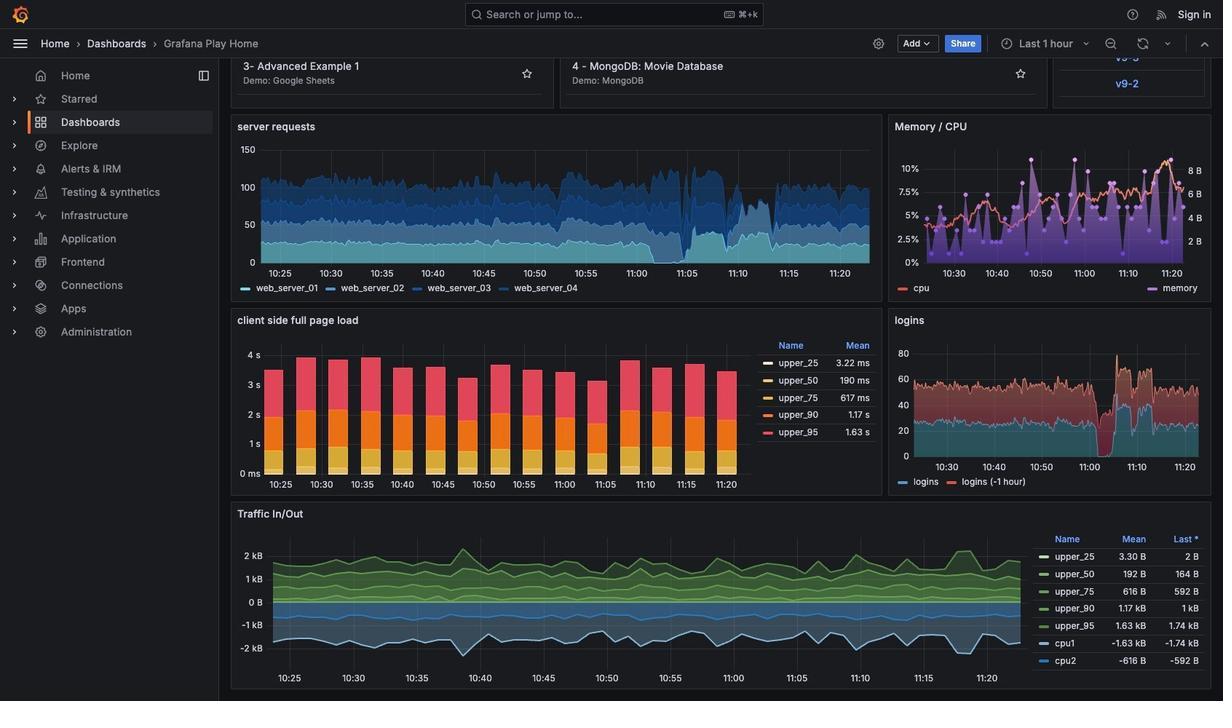 Task type: locate. For each thing, give the bounding box(es) containing it.
navigation element
[[0, 58, 218, 355]]

expand section dashboards image
[[9, 117, 20, 128]]

close menu image
[[12, 35, 29, 52]]

mark "4 - mongodb: movie database" as favorite image
[[1015, 67, 1027, 79]]

expand section application image
[[9, 233, 20, 245]]

dashboard settings image
[[872, 37, 885, 50]]

help image
[[1127, 8, 1140, 21]]

expand section apps image
[[9, 303, 20, 315]]

expand section explore image
[[9, 140, 20, 151]]

news image
[[1156, 8, 1169, 21]]

zoom out time range image
[[1105, 37, 1118, 50]]

expand section frontend image
[[9, 256, 20, 268]]

expand section infrastructure image
[[9, 210, 20, 221]]

grafana image
[[12, 5, 29, 23]]

auto refresh turned off. choose refresh time interval image
[[1162, 38, 1174, 49]]



Task type: describe. For each thing, give the bounding box(es) containing it.
expand section alerts & irm image
[[9, 163, 20, 175]]

expand section starred image
[[9, 93, 20, 105]]

undock menu image
[[198, 70, 210, 82]]

expand section connections image
[[9, 280, 20, 291]]

refresh dashboard image
[[1137, 37, 1150, 50]]

expand section administration image
[[9, 326, 20, 338]]

mark "3- advanced example 1" as favorite image
[[521, 67, 533, 79]]

expand section testing & synthetics image
[[9, 186, 20, 198]]



